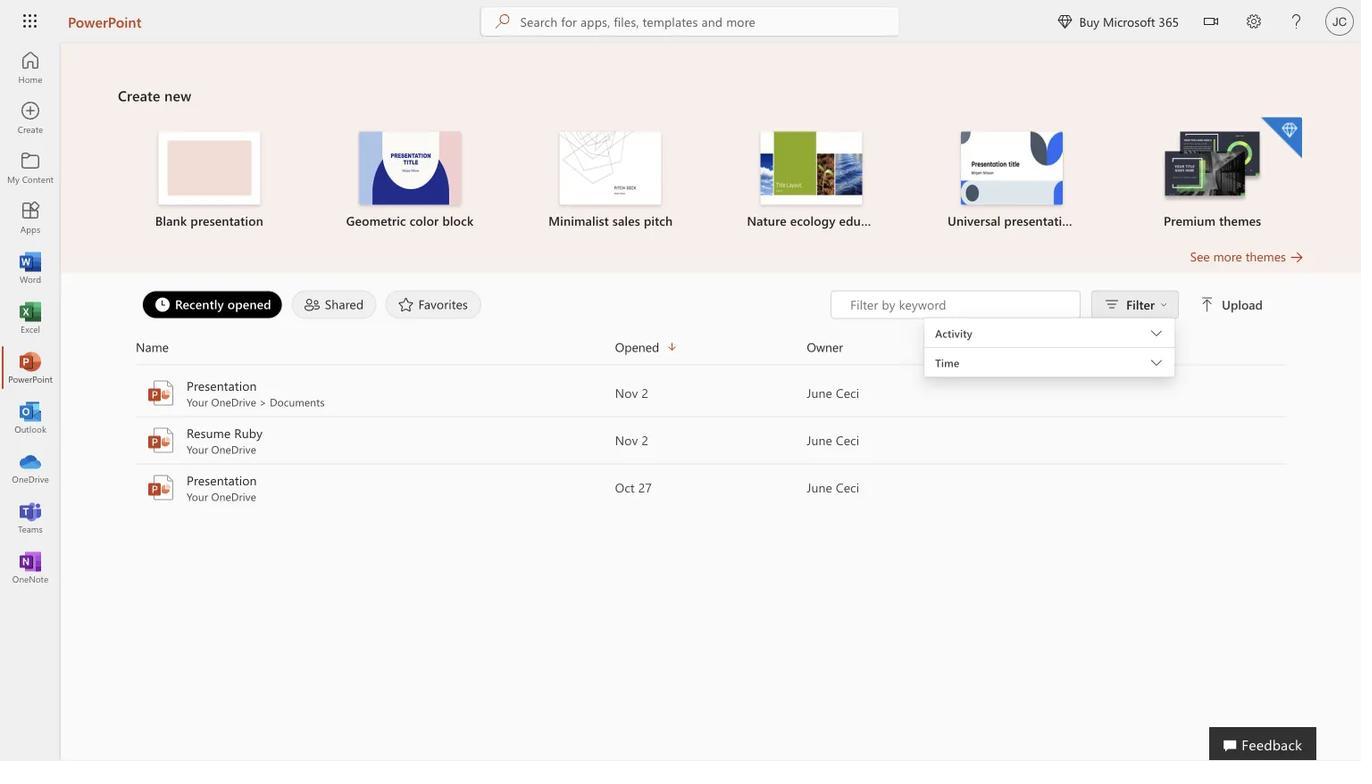 Task type: describe. For each thing, give the bounding box(es) containing it.
powerpoint image for presentation your onedrive > documents
[[146, 379, 175, 408]]

minimalist sales pitch image
[[560, 132, 661, 205]]

powerpoint image for presentation your onedrive
[[146, 474, 175, 502]]

recently opened element
[[142, 291, 283, 319]]

oct
[[615, 480, 635, 496]]

row inside create new main content
[[136, 337, 1286, 366]]

premium themes element
[[1123, 117, 1302, 230]]

buy
[[1079, 13, 1100, 29]]

june for presentation your onedrive > documents
[[807, 385, 832, 401]]

recently opened tab
[[138, 291, 287, 319]]

minimalist
[[548, 213, 609, 229]]

powerpoint banner
[[0, 0, 1361, 46]]

list inside create new main content
[[118, 116, 1304, 248]]

owner
[[807, 339, 843, 355]]

excel image
[[21, 309, 39, 327]]

create
[[118, 86, 160, 105]]

create new main content
[[61, 43, 1361, 512]]

premium themes
[[1164, 213, 1261, 229]]

universal presentation
[[948, 213, 1077, 229]]

see more themes
[[1190, 248, 1286, 265]]

my content image
[[21, 159, 39, 177]]

activity, column 4 of 4 column header
[[999, 337, 1286, 358]]

themes inside list
[[1219, 213, 1261, 229]]

blank presentation element
[[120, 132, 299, 230]]

shared tab
[[287, 291, 381, 319]]

upload
[[1222, 297, 1263, 313]]

geometric
[[346, 213, 406, 229]]

themes inside button
[[1246, 248, 1286, 265]]

nov 2 for resume ruby
[[615, 432, 648, 449]]

nature ecology education photo presentation element
[[722, 132, 901, 230]]

 button
[[1190, 0, 1233, 46]]

powerpoint
[[68, 12, 142, 31]]

geometric color block image
[[359, 132, 461, 205]]

powerpoint image up the outlook "icon"
[[21, 359, 39, 377]]

>
[[259, 395, 267, 409]]

sales
[[613, 213, 640, 229]]

shared element
[[292, 291, 376, 319]]

ruby
[[234, 425, 263, 442]]

microsoft
[[1103, 13, 1155, 29]]

filter
[[1126, 297, 1155, 313]]

resume
[[187, 425, 231, 442]]

jc button
[[1318, 0, 1361, 43]]

premium themes image
[[1162, 132, 1263, 203]]

name
[[136, 339, 169, 355]]

outlook image
[[21, 409, 39, 427]]

new
[[164, 86, 191, 105]]


[[1204, 14, 1218, 29]]

nov for resume ruby
[[615, 432, 638, 449]]

june ceci for presentation your onedrive
[[807, 480, 859, 496]]

27
[[638, 480, 652, 496]]

word image
[[21, 259, 39, 277]]

recently opened
[[175, 296, 271, 313]]

presentation for blank presentation
[[190, 213, 263, 229]]

ceci for presentation your onedrive
[[836, 480, 859, 496]]

activity inside displaying 3 out of 6 files. 'status'
[[935, 326, 972, 341]]

ceci for resume ruby your onedrive
[[836, 432, 859, 449]]

onedrive inside resume ruby your onedrive
[[211, 443, 256, 457]]

opened
[[615, 339, 659, 355]]

onedrive for nov 2
[[211, 395, 256, 409]]

your for nov 2
[[187, 395, 208, 409]]

 buy microsoft 365
[[1058, 13, 1179, 29]]

feedback
[[1242, 735, 1302, 754]]

name button
[[136, 337, 615, 358]]

june ceci for resume ruby your onedrive
[[807, 432, 859, 449]]

name presentation cell for nov 2
[[136, 377, 615, 409]]

filter 
[[1126, 297, 1167, 313]]

premium
[[1164, 213, 1216, 229]]

oct 27
[[615, 480, 652, 496]]



Task type: locate. For each thing, give the bounding box(es) containing it.
2 vertical spatial june
[[807, 480, 832, 496]]

2 june ceci from the top
[[807, 432, 859, 449]]

presentation for universal presentation
[[1004, 213, 1077, 229]]

more
[[1213, 248, 1242, 265]]

1 vertical spatial nov 2
[[615, 432, 648, 449]]

365
[[1159, 13, 1179, 29]]

time
[[935, 356, 960, 370]]

onedrive for oct 27
[[211, 490, 256, 504]]

june
[[807, 385, 832, 401], [807, 432, 832, 449], [807, 480, 832, 496]]

opened button
[[615, 337, 807, 358]]

tab list containing recently opened
[[138, 291, 831, 319]]

tab list
[[138, 291, 831, 319]]

2 down opened
[[642, 385, 648, 401]]

your for oct 27
[[187, 490, 208, 504]]

your inside the 'presentation your onedrive > documents'
[[187, 395, 208, 409]]

themes up see more themes
[[1219, 213, 1261, 229]]

name resume ruby cell
[[136, 425, 615, 457]]

jc
[[1332, 14, 1347, 28]]

nov
[[615, 385, 638, 401], [615, 432, 638, 449]]

Search box. Suggestions appear as you type. search field
[[520, 7, 899, 36]]

0 vertical spatial ceci
[[836, 385, 859, 401]]

navigation
[[0, 43, 61, 593]]

nov up oct
[[615, 432, 638, 449]]

displaying 3 out of 6 files. status
[[831, 291, 1266, 381]]

nov 2 for presentation
[[615, 385, 648, 401]]

onedrive down resume ruby your onedrive
[[211, 490, 256, 504]]

1 vertical spatial presentation
[[187, 472, 257, 489]]

presentation down resume ruby your onedrive
[[187, 472, 257, 489]]

list
[[118, 116, 1304, 248]]

2 name presentation cell from the top
[[136, 472, 615, 504]]

1 june ceci from the top
[[807, 385, 859, 401]]

pitch
[[644, 213, 673, 229]]

presentation your onedrive
[[187, 472, 257, 504]]

geometric color block
[[346, 213, 474, 229]]

2 nov from the top
[[615, 432, 638, 449]]

june ceci
[[807, 385, 859, 401], [807, 432, 859, 449], [807, 480, 859, 496]]

your up resume
[[187, 395, 208, 409]]

list containing blank presentation
[[118, 116, 1304, 248]]

powerpoint image for resume ruby your onedrive
[[146, 426, 175, 455]]


[[1160, 301, 1167, 309]]

themes
[[1219, 213, 1261, 229], [1246, 248, 1286, 265]]

color
[[410, 213, 439, 229]]

nov 2
[[615, 385, 648, 401], [615, 432, 648, 449]]

0 vertical spatial presentation
[[187, 378, 257, 394]]

2 your from the top
[[187, 443, 208, 457]]

presentation for oct 27
[[187, 472, 257, 489]]

june for resume ruby your onedrive
[[807, 432, 832, 449]]

powerpoint image inside name resume ruby cell
[[146, 426, 175, 455]]

row
[[136, 337, 1286, 366]]

your
[[187, 395, 208, 409], [187, 443, 208, 457], [187, 490, 208, 504]]

Filter by keyword text field
[[849, 296, 1071, 314]]

universal presentation image
[[961, 132, 1063, 205]]

powerpoint image down 'name'
[[146, 379, 175, 408]]

feedback button
[[1209, 728, 1316, 762]]

apps image
[[21, 209, 39, 227]]

ceci for presentation your onedrive > documents
[[836, 385, 859, 401]]

2 presentation from the top
[[187, 472, 257, 489]]

home image
[[21, 59, 39, 77]]

your down resume
[[187, 443, 208, 457]]

2 ceci from the top
[[836, 432, 859, 449]]

1 vertical spatial june
[[807, 432, 832, 449]]

1 horizontal spatial presentation
[[1004, 213, 1077, 229]]

0 vertical spatial june ceci
[[807, 385, 859, 401]]

2 up 27
[[642, 432, 648, 449]]

None search field
[[481, 7, 899, 36]]

favorites tab
[[381, 291, 486, 319]]

name presentation cell down name resume ruby cell
[[136, 472, 615, 504]]

row containing name
[[136, 337, 1286, 366]]

nov for presentation
[[615, 385, 638, 401]]

0 vertical spatial 2
[[642, 385, 648, 401]]

1 name presentation cell from the top
[[136, 377, 615, 409]]

2 presentation from the left
[[1004, 213, 1077, 229]]

ceci
[[836, 385, 859, 401], [836, 432, 859, 449], [836, 480, 859, 496]]


[[1058, 14, 1072, 29]]

0 vertical spatial your
[[187, 395, 208, 409]]

2 for presentation
[[642, 385, 648, 401]]

1 horizontal spatial activity
[[999, 339, 1040, 355]]

documents
[[270, 395, 325, 409]]

powerpoint image left resume
[[146, 426, 175, 455]]

1 onedrive from the top
[[211, 395, 256, 409]]

themes right more
[[1246, 248, 1286, 265]]

menu inside displaying 3 out of 6 files. 'status'
[[924, 318, 1175, 319]]

blank presentation
[[155, 213, 263, 229]]

3 ceci from the top
[[836, 480, 859, 496]]

powerpoint image
[[21, 359, 39, 377], [146, 379, 175, 408], [146, 426, 175, 455], [146, 474, 175, 502]]

shared
[[325, 296, 364, 313]]

nov 2 up oct 27
[[615, 432, 648, 449]]

3 your from the top
[[187, 490, 208, 504]]

name presentation cell
[[136, 377, 615, 409], [136, 472, 615, 504]]

powerpoint image left the presentation your onedrive
[[146, 474, 175, 502]]

 upload
[[1200, 297, 1263, 313]]

onedrive inside the 'presentation your onedrive > documents'
[[211, 395, 256, 409]]

2 for resume ruby
[[642, 432, 648, 449]]

2 2 from the top
[[642, 432, 648, 449]]

nature ecology education photo presentation image
[[760, 132, 862, 205]]

0 vertical spatial themes
[[1219, 213, 1261, 229]]

none search field inside powerpoint banner
[[481, 7, 899, 36]]

1 vertical spatial 2
[[642, 432, 648, 449]]

name presentation cell down 'name' button
[[136, 377, 615, 409]]

1 june from the top
[[807, 385, 832, 401]]

presentation
[[190, 213, 263, 229], [1004, 213, 1077, 229]]

onedrive image
[[21, 459, 39, 477]]

1 vertical spatial your
[[187, 443, 208, 457]]

0 vertical spatial name presentation cell
[[136, 377, 615, 409]]

1 your from the top
[[187, 395, 208, 409]]

1 vertical spatial onedrive
[[211, 443, 256, 457]]

onedrive down ruby
[[211, 443, 256, 457]]

your inside resume ruby your onedrive
[[187, 443, 208, 457]]

minimalist sales pitch element
[[521, 132, 700, 230]]

3 june ceci from the top
[[807, 480, 859, 496]]

owner button
[[807, 337, 999, 358]]

presentation your onedrive > documents
[[187, 378, 325, 409]]

1 nov 2 from the top
[[615, 385, 648, 401]]

1 nov from the top
[[615, 385, 638, 401]]

1 vertical spatial themes
[[1246, 248, 1286, 265]]

presentation for nov 2
[[187, 378, 257, 394]]

1 presentation from the top
[[187, 378, 257, 394]]

presentation down universal presentation image on the right top
[[1004, 213, 1077, 229]]

onenote image
[[21, 559, 39, 577]]

universal
[[948, 213, 1001, 229]]

2 vertical spatial june ceci
[[807, 480, 859, 496]]

3 june from the top
[[807, 480, 832, 496]]

create image
[[21, 109, 39, 127]]

tab list inside create new main content
[[138, 291, 831, 319]]

presentation inside the 'presentation your onedrive > documents'
[[187, 378, 257, 394]]

onedrive left >
[[211, 395, 256, 409]]

0 vertical spatial june
[[807, 385, 832, 401]]

0 vertical spatial nov
[[615, 385, 638, 401]]

onedrive inside the presentation your onedrive
[[211, 490, 256, 504]]

0 horizontal spatial presentation
[[190, 213, 263, 229]]


[[1200, 298, 1215, 312]]

2 vertical spatial your
[[187, 490, 208, 504]]

1 vertical spatial nov
[[615, 432, 638, 449]]

universal presentation element
[[922, 132, 1102, 230]]

0 vertical spatial nov 2
[[615, 385, 648, 401]]

create new
[[118, 86, 191, 105]]

2 vertical spatial ceci
[[836, 480, 859, 496]]

1 vertical spatial name presentation cell
[[136, 472, 615, 504]]

your down resume ruby your onedrive
[[187, 490, 208, 504]]

minimalist sales pitch
[[548, 213, 673, 229]]

resume ruby your onedrive
[[187, 425, 263, 457]]

activity
[[935, 326, 972, 341], [999, 339, 1040, 355]]

premium templates diamond image
[[1261, 117, 1302, 159]]

1 vertical spatial june ceci
[[807, 432, 859, 449]]

name presentation cell for oct 27
[[136, 472, 615, 504]]

2 nov 2 from the top
[[615, 432, 648, 449]]

blank
[[155, 213, 187, 229]]

your inside the presentation your onedrive
[[187, 490, 208, 504]]

geometric color block element
[[320, 132, 500, 230]]

june ceci for presentation your onedrive > documents
[[807, 385, 859, 401]]

presentation right blank
[[190, 213, 263, 229]]

favorites element
[[385, 291, 481, 319]]

see
[[1190, 248, 1210, 265]]

nov 2 down opened
[[615, 385, 648, 401]]

1 ceci from the top
[[836, 385, 859, 401]]

menu
[[924, 318, 1175, 319]]

see more themes button
[[1190, 248, 1304, 266]]

3 onedrive from the top
[[211, 490, 256, 504]]

activity inside column header
[[999, 339, 1040, 355]]

favorites
[[418, 296, 468, 313]]

block
[[442, 213, 474, 229]]

onedrive
[[211, 395, 256, 409], [211, 443, 256, 457], [211, 490, 256, 504]]

0 vertical spatial onedrive
[[211, 395, 256, 409]]

nov down opened
[[615, 385, 638, 401]]

2 vertical spatial onedrive
[[211, 490, 256, 504]]

1 vertical spatial ceci
[[836, 432, 859, 449]]

teams image
[[21, 509, 39, 527]]

opened
[[228, 296, 271, 313]]

presentation
[[187, 378, 257, 394], [187, 472, 257, 489]]

presentation up resume
[[187, 378, 257, 394]]

1 2 from the top
[[642, 385, 648, 401]]

recently
[[175, 296, 224, 313]]

june for presentation your onedrive
[[807, 480, 832, 496]]

2
[[642, 385, 648, 401], [642, 432, 648, 449]]

2 june from the top
[[807, 432, 832, 449]]

1 presentation from the left
[[190, 213, 263, 229]]

2 onedrive from the top
[[211, 443, 256, 457]]

0 horizontal spatial activity
[[935, 326, 972, 341]]



Task type: vqa. For each thing, say whether or not it's contained in the screenshot.
NOW at the right top of the page
no



